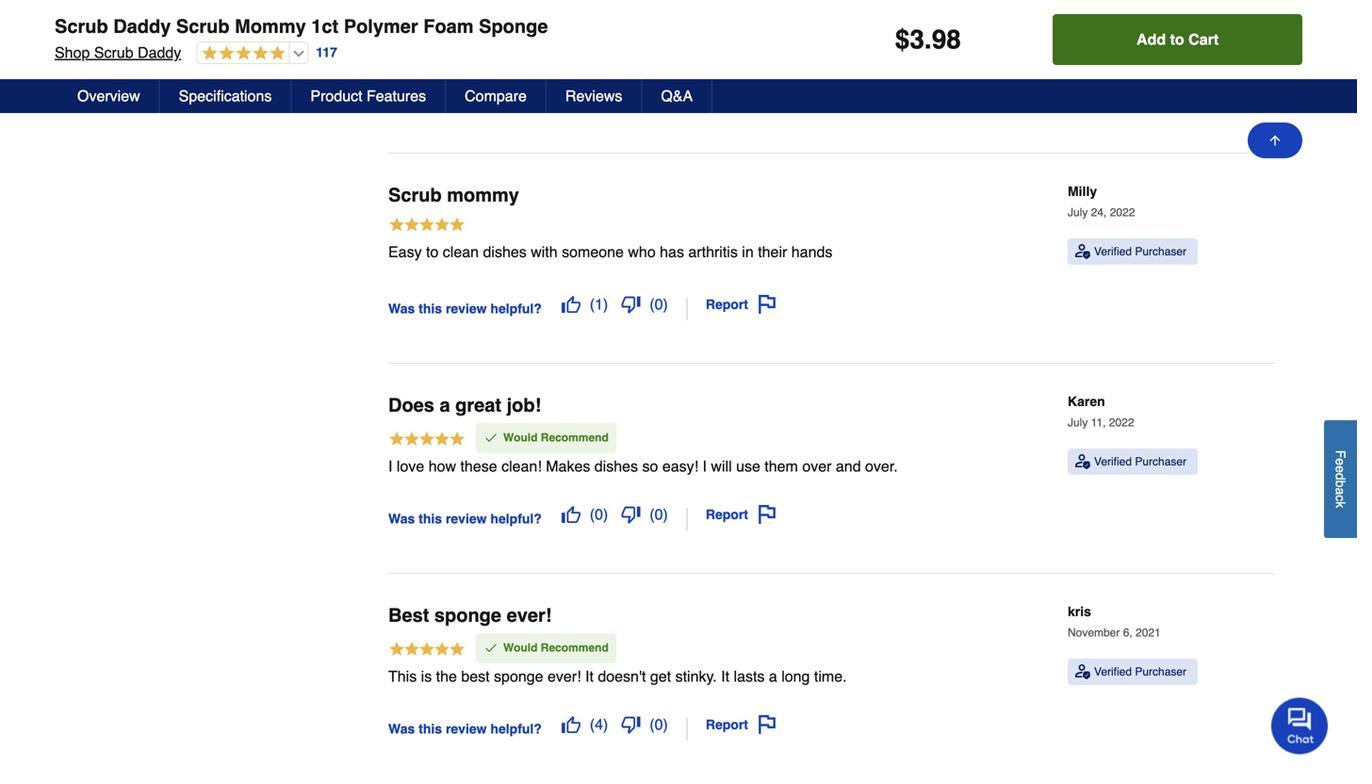 Task type: locate. For each thing, give the bounding box(es) containing it.
was this review helpful? for a
[[389, 511, 542, 526]]

0 down so
[[655, 506, 663, 523]]

would recommend up this is the best sponge ever! it doesn't get stinky. it lasts a long time.
[[504, 642, 609, 655]]

daddy up "overview" button in the top left of the page
[[138, 44, 181, 61]]

( down get
[[650, 716, 655, 734]]

was right product
[[389, 91, 415, 106]]

0 vertical spatial july
[[1068, 206, 1089, 219]]

helpful? left filled icons
[[491, 91, 542, 106]]

5 stars image up this
[[389, 641, 466, 661]]

2 purchaser from the top
[[1136, 245, 1187, 258]]

1 horizontal spatial the
[[505, 33, 526, 51]]

3 verified purchaser from the top
[[1095, 456, 1187, 469]]

11,
[[1092, 416, 1107, 430]]

4 this from the top
[[419, 722, 442, 737]]

1 vertical spatial would
[[504, 642, 538, 655]]

would recommend up makes
[[504, 432, 609, 445]]

filled icons image
[[562, 86, 579, 103]]

3 5 stars image from the top
[[389, 430, 466, 451]]

( 0 ) down get
[[650, 716, 668, 734]]

$ 3 . 98
[[896, 25, 962, 55]]

kris
[[1068, 605, 1092, 620]]

reason
[[530, 33, 576, 51]]

foam
[[424, 16, 474, 37]]

review right features
[[446, 91, 487, 106]]

report button for best sponge ever!
[[700, 709, 784, 741]]

e up b
[[1334, 466, 1349, 473]]

2 would from the top
[[504, 642, 538, 655]]

5 stars image up the how on the bottom left of the page
[[389, 430, 466, 451]]

it left doesn't
[[586, 668, 594, 685]]

my
[[642, 33, 662, 51]]

2 would recommend from the top
[[504, 642, 609, 655]]

5 stars image
[[389, 6, 466, 26], [389, 216, 466, 236], [389, 430, 466, 451], [389, 641, 466, 661]]

0 horizontal spatial a
[[440, 395, 450, 416]]

to inside button
[[1171, 31, 1185, 48]]

0 vertical spatial would recommend
[[504, 432, 609, 445]]

review for sponge
[[446, 722, 487, 737]]

verified purchaser down the "11,"
[[1095, 456, 1187, 469]]

2022 right the "11,"
[[1110, 416, 1135, 430]]

scrub up easy
[[389, 184, 442, 206]]

5 stars image up easy
[[389, 216, 466, 236]]

dishes
[[483, 243, 527, 261], [595, 458, 638, 475]]

a right does
[[440, 395, 450, 416]]

verified down 6,
[[1095, 666, 1133, 679]]

2022 for scrub mommy
[[1111, 206, 1136, 219]]

report button for scrub mommy
[[700, 289, 784, 321]]

was this review helpful? for mommy
[[389, 301, 542, 316]]

verified for scrub mommy
[[1095, 245, 1133, 258]]

( right filled icons
[[588, 85, 593, 103]]

( down so
[[650, 506, 655, 523]]

review down clean
[[446, 301, 487, 316]]

purchaser
[[1136, 35, 1187, 48], [1136, 245, 1187, 258], [1136, 456, 1187, 469], [1136, 666, 1187, 679]]

this
[[419, 91, 442, 106], [419, 301, 442, 316], [419, 511, 442, 526], [419, 722, 442, 737]]

( left thumb down icon
[[590, 296, 595, 313]]

would down best sponge ever! in the bottom of the page
[[504, 642, 538, 655]]

2021
[[1136, 627, 1162, 640]]

4.9 stars image
[[197, 45, 285, 63]]

1 vertical spatial checkmark image
[[484, 641, 499, 656]]

1 vertical spatial flag image
[[758, 716, 777, 735]]

how
[[429, 458, 456, 475]]

i left 'will'
[[703, 458, 707, 475]]

0 vertical spatial thumb up image
[[562, 295, 581, 314]]

helpful? left ( 4 )
[[491, 722, 542, 737]]

mommy up clean
[[447, 184, 520, 206]]

verified purchaser for scrub mommy
[[1095, 245, 1187, 258]]

2 july from the top
[[1068, 416, 1089, 430]]

verified down the "11,"
[[1095, 456, 1133, 469]]

was this review helpful? down "foam"
[[389, 91, 542, 106]]

0 vertical spatial checkmark image
[[484, 430, 499, 445]]

0 vertical spatial flag image
[[758, 295, 777, 314]]

(
[[588, 85, 593, 103], [648, 85, 653, 103], [590, 296, 595, 313], [650, 296, 655, 313], [590, 506, 595, 523], [650, 506, 655, 523], [590, 716, 595, 734], [650, 716, 655, 734]]

1 verified from the top
[[1095, 35, 1133, 48]]

verified purchaser icon image
[[1076, 244, 1091, 259], [1076, 455, 1091, 470], [1076, 665, 1091, 680]]

recommend
[[541, 432, 609, 445], [541, 642, 609, 655]]

over
[[803, 458, 832, 475]]

thumb up image down makes
[[562, 506, 581, 524]]

verified purchaser icon image down karen july 11, 2022
[[1076, 455, 1091, 470]]

0 vertical spatial ( 1 )
[[588, 85, 607, 103]]

november
[[1068, 627, 1121, 640]]

0 for best sponge ever!
[[655, 716, 663, 734]]

e
[[1334, 458, 1349, 466], [1334, 466, 1349, 473]]

2 verified purchaser icon image from the top
[[1076, 455, 1091, 470]]

.
[[925, 25, 932, 55]]

arrow up image
[[1268, 133, 1283, 148]]

life.
[[666, 33, 690, 51]]

would for great
[[504, 432, 538, 445]]

( 0 )
[[648, 85, 667, 103], [650, 296, 668, 313], [590, 506, 609, 523], [650, 506, 668, 523], [650, 716, 668, 734]]

4 purchaser from the top
[[1136, 666, 1187, 679]]

2 e from the top
[[1334, 466, 1349, 473]]

2 this from the top
[[419, 301, 442, 316]]

their
[[758, 243, 788, 261]]

verified down '24,'
[[1095, 245, 1133, 258]]

would recommend for does a great job!
[[504, 432, 609, 445]]

a
[[440, 395, 450, 416], [1334, 488, 1349, 495], [769, 668, 778, 685]]

was down love
[[389, 511, 415, 526]]

3 verified from the top
[[1095, 456, 1133, 469]]

scrub up 4.9 stars image
[[176, 16, 230, 37]]

2022 inside milly july 24, 2022
[[1111, 206, 1136, 219]]

0 horizontal spatial it
[[586, 668, 594, 685]]

to
[[1171, 31, 1185, 48], [426, 243, 439, 261]]

checkmark image for great
[[484, 430, 499, 445]]

4 was from the top
[[389, 722, 415, 737]]

1 left thumb down icon
[[595, 296, 604, 313]]

1 would recommend from the top
[[504, 432, 609, 445]]

mommy for scrub mommy is the reason i still live my life. 10/10
[[432, 33, 486, 51]]

1 vertical spatial the
[[436, 668, 457, 685]]

daddy up shop scrub daddy
[[113, 16, 171, 37]]

hands
[[792, 243, 833, 261]]

5 stars image up features
[[389, 6, 466, 26]]

0 vertical spatial ever!
[[507, 605, 552, 627]]

reviews
[[566, 87, 623, 105]]

2022
[[1111, 206, 1136, 219], [1110, 416, 1135, 430]]

1 july from the top
[[1068, 206, 1089, 219]]

)
[[602, 85, 607, 103], [662, 85, 667, 103], [604, 296, 609, 313], [663, 296, 668, 313], [604, 506, 609, 523], [663, 506, 668, 523], [604, 716, 609, 734], [663, 716, 668, 734]]

was this review helpful? for sponge
[[389, 722, 542, 737]]

3 this from the top
[[419, 511, 442, 526]]

4 was this review helpful? from the top
[[389, 722, 542, 737]]

2 horizontal spatial a
[[1334, 488, 1349, 495]]

was this review helpful?
[[389, 91, 542, 106], [389, 301, 542, 316], [389, 511, 542, 526], [389, 722, 542, 737]]

review for a
[[446, 511, 487, 526]]

verified purchaser down 2021
[[1095, 666, 1187, 679]]

1 vertical spatial 2022
[[1110, 416, 1135, 430]]

scrub up the 'shop'
[[55, 16, 108, 37]]

july
[[1068, 206, 1089, 219], [1068, 416, 1089, 430]]

the
[[505, 33, 526, 51], [436, 668, 457, 685]]

2 horizontal spatial i
[[703, 458, 707, 475]]

would up 'clean!'
[[504, 432, 538, 445]]

0 vertical spatial 1
[[593, 85, 602, 103]]

2022 inside karen july 11, 2022
[[1110, 416, 1135, 430]]

i left love
[[389, 458, 393, 475]]

2 flag image from the top
[[758, 716, 777, 735]]

2 verified from the top
[[1095, 245, 1133, 258]]

a left long
[[769, 668, 778, 685]]

( 1 ) left thumb down icon
[[590, 296, 609, 313]]

0
[[653, 85, 662, 103], [655, 296, 663, 313], [595, 506, 604, 523], [655, 506, 663, 523], [655, 716, 663, 734]]

0 vertical spatial to
[[1171, 31, 1185, 48]]

3 helpful? from the top
[[491, 511, 542, 526]]

july inside karen july 11, 2022
[[1068, 416, 1089, 430]]

1 was this review helpful? from the top
[[389, 91, 542, 106]]

report button down use
[[700, 499, 784, 531]]

1 vertical spatial ever!
[[548, 668, 581, 685]]

1 vertical spatial thumb up image
[[562, 506, 581, 524]]

a up k
[[1334, 488, 1349, 495]]

$
[[896, 25, 910, 55]]

thumb down image right ( 4 )
[[622, 716, 641, 735]]

4 5 stars image from the top
[[389, 641, 466, 661]]

1 recommend from the top
[[541, 432, 609, 445]]

report for best sponge ever!
[[706, 718, 749, 733]]

i left still
[[581, 33, 585, 51]]

will
[[711, 458, 732, 475]]

scrub right the 'shop'
[[94, 44, 134, 61]]

report left flag image
[[706, 507, 749, 523]]

1 vertical spatial recommend
[[541, 642, 609, 655]]

checkmark image
[[484, 430, 499, 445], [484, 641, 499, 656]]

report down lasts
[[706, 718, 749, 733]]

review down these
[[446, 511, 487, 526]]

3 thumb up image from the top
[[562, 716, 581, 735]]

2 was from the top
[[389, 301, 415, 316]]

it left lasts
[[722, 668, 730, 685]]

recommend up makes
[[541, 432, 609, 445]]

5 stars image for scrub
[[389, 216, 466, 236]]

sponge
[[479, 16, 548, 37]]

july left the "11,"
[[1068, 416, 1089, 430]]

24,
[[1092, 206, 1107, 219]]

1 vertical spatial a
[[1334, 488, 1349, 495]]

0 horizontal spatial the
[[436, 668, 457, 685]]

1 flag image from the top
[[758, 295, 777, 314]]

verified purchaser icon image down november
[[1076, 665, 1091, 680]]

has
[[660, 243, 685, 261]]

dishes left so
[[595, 458, 638, 475]]

e up d
[[1334, 458, 1349, 466]]

would
[[504, 432, 538, 445], [504, 642, 538, 655]]

report
[[704, 87, 747, 102], [706, 297, 749, 312], [706, 507, 749, 523], [706, 718, 749, 733]]

3 purchaser from the top
[[1136, 456, 1187, 469]]

( 1 )
[[588, 85, 607, 103], [590, 296, 609, 313]]

review down the best
[[446, 722, 487, 737]]

1 horizontal spatial a
[[769, 668, 778, 685]]

( 0 ) down the my
[[648, 85, 667, 103]]

2 5 stars image from the top
[[389, 216, 466, 236]]

( down this is the best sponge ever! it doesn't get stinky. it lasts a long time.
[[590, 716, 595, 734]]

july left '24,'
[[1068, 206, 1089, 219]]

0 right thumb down icon
[[655, 296, 663, 313]]

( left the q&a
[[648, 85, 653, 103]]

the left the best
[[436, 668, 457, 685]]

verified left add at the right top of page
[[1095, 35, 1133, 48]]

karen
[[1068, 394, 1106, 409]]

would recommend
[[504, 432, 609, 445], [504, 642, 609, 655]]

product features button
[[292, 79, 446, 113]]

verified purchaser left cart at the top right of page
[[1095, 35, 1187, 48]]

helpful?
[[491, 91, 542, 106], [491, 301, 542, 316], [491, 511, 542, 526], [491, 722, 542, 737]]

overview
[[77, 87, 140, 105]]

3 was from the top
[[389, 511, 415, 526]]

2 vertical spatial thumb down image
[[622, 716, 641, 735]]

thumb down image down i love how these clean! makes dishes so easy! i will use them over and over.
[[622, 506, 641, 524]]

checkmark image up these
[[484, 430, 499, 445]]

this
[[389, 668, 417, 685]]

recommend up this is the best sponge ever! it doesn't get stinky. it lasts a long time.
[[541, 642, 609, 655]]

98
[[932, 25, 962, 55]]

) down easy!
[[663, 506, 668, 523]]

1 right filled icons
[[593, 85, 602, 103]]

0 horizontal spatial is
[[421, 668, 432, 685]]

4 verified from the top
[[1095, 666, 1133, 679]]

( 0 ) down so
[[650, 506, 668, 523]]

this for scrub
[[419, 301, 442, 316]]

1 checkmark image from the top
[[484, 430, 499, 445]]

0 horizontal spatial to
[[426, 243, 439, 261]]

1 it from the left
[[586, 668, 594, 685]]

flag image
[[758, 295, 777, 314], [758, 716, 777, 735]]

report down arthritis
[[706, 297, 749, 312]]

thumb down image
[[620, 85, 639, 104], [622, 506, 641, 524], [622, 716, 641, 735]]

does
[[389, 395, 435, 416]]

july inside milly july 24, 2022
[[1068, 206, 1089, 219]]

) right filled icons
[[602, 85, 607, 103]]

q&a button
[[643, 79, 713, 113]]

( down makes
[[590, 506, 595, 523]]

flag image for best sponge ever!
[[758, 716, 777, 735]]

2022 for does a great job!
[[1110, 416, 1135, 430]]

to right add at the right top of page
[[1171, 31, 1185, 48]]

helpful? for does a great job!
[[491, 511, 542, 526]]

mommy up compare
[[432, 33, 486, 51]]

sponge
[[435, 605, 502, 627], [494, 668, 544, 685]]

shop scrub daddy
[[55, 44, 181, 61]]

was for best sponge ever!
[[389, 722, 415, 737]]

1 review from the top
[[446, 91, 487, 106]]

1 horizontal spatial to
[[1171, 31, 1185, 48]]

daddy
[[113, 16, 171, 37], [138, 44, 181, 61]]

flag image down their
[[758, 295, 777, 314]]

3 verified purchaser icon image from the top
[[1076, 665, 1091, 680]]

report for scrub mommy
[[706, 297, 749, 312]]

clean
[[443, 243, 479, 261]]

4 review from the top
[[446, 722, 487, 737]]

thumb up image left '4'
[[562, 716, 581, 735]]

is right "foam"
[[490, 33, 501, 51]]

2 helpful? from the top
[[491, 301, 542, 316]]

0 vertical spatial mommy
[[432, 33, 486, 51]]

2 checkmark image from the top
[[484, 641, 499, 656]]

1 vertical spatial thumb down image
[[622, 506, 641, 524]]

to right easy
[[426, 243, 439, 261]]

1 vertical spatial ( 1 )
[[590, 296, 609, 313]]

thumb up image
[[562, 295, 581, 314], [562, 506, 581, 524], [562, 716, 581, 735]]

this for does
[[419, 511, 442, 526]]

2 was this review helpful? from the top
[[389, 301, 542, 316]]

2 vertical spatial verified purchaser icon image
[[1076, 665, 1091, 680]]

f e e d b a c k
[[1334, 450, 1349, 508]]

1 horizontal spatial it
[[722, 668, 730, 685]]

was down easy
[[389, 301, 415, 316]]

flag image
[[758, 506, 777, 524]]

0 vertical spatial 2022
[[1111, 206, 1136, 219]]

thumb down image left the q&a
[[620, 85, 639, 104]]

recommend for does a great job!
[[541, 432, 609, 445]]

verified purchaser down '24,'
[[1095, 245, 1187, 258]]

0 vertical spatial dishes
[[483, 243, 527, 261]]

would recommend for best sponge ever!
[[504, 642, 609, 655]]

0 vertical spatial recommend
[[541, 432, 609, 445]]

( 1 ) for july 24, 2022
[[590, 296, 609, 313]]

1 vertical spatial would recommend
[[504, 642, 609, 655]]

0 for scrub mommy
[[655, 296, 663, 313]]

0 down get
[[655, 716, 663, 734]]

0 vertical spatial would
[[504, 432, 538, 445]]

0 vertical spatial is
[[490, 33, 501, 51]]

sponge right the best
[[494, 668, 544, 685]]

recommend for best sponge ever!
[[541, 642, 609, 655]]

117
[[316, 45, 338, 60]]

0 vertical spatial thumb down image
[[620, 85, 639, 104]]

sponge right "best"
[[435, 605, 502, 627]]

2 verified purchaser from the top
[[1095, 245, 1187, 258]]

2 vertical spatial thumb up image
[[562, 716, 581, 735]]

0 vertical spatial verified purchaser icon image
[[1076, 244, 1091, 259]]

karen july 11, 2022
[[1068, 394, 1135, 430]]

2 recommend from the top
[[541, 642, 609, 655]]

overview button
[[58, 79, 160, 113]]

1 vertical spatial july
[[1068, 416, 1089, 430]]

review
[[446, 91, 487, 106], [446, 301, 487, 316], [446, 511, 487, 526], [446, 722, 487, 737]]

2 thumb up image from the top
[[562, 506, 581, 524]]

1 would from the top
[[504, 432, 538, 445]]

5 stars image for best
[[389, 641, 466, 661]]

4 helpful? from the top
[[491, 722, 542, 737]]

thumb down image for does a great job!
[[622, 506, 641, 524]]

thumb up image down someone
[[562, 295, 581, 314]]

this for best
[[419, 722, 442, 737]]

2 vertical spatial a
[[769, 668, 778, 685]]

scrub
[[55, 16, 108, 37], [176, 16, 230, 37], [389, 33, 428, 51], [94, 44, 134, 61], [389, 184, 442, 206]]

helpful? down 'clean!'
[[491, 511, 542, 526]]

0 vertical spatial the
[[505, 33, 526, 51]]

1 horizontal spatial i
[[581, 33, 585, 51]]

thumb up image for ever!
[[562, 716, 581, 735]]

1 horizontal spatial dishes
[[595, 458, 638, 475]]

1 vertical spatial mommy
[[447, 184, 520, 206]]

4 verified purchaser from the top
[[1095, 666, 1187, 679]]

3 review from the top
[[446, 511, 487, 526]]

is right this
[[421, 668, 432, 685]]

1 vertical spatial to
[[426, 243, 439, 261]]

2 review from the top
[[446, 301, 487, 316]]

1 vertical spatial 1
[[595, 296, 604, 313]]

i
[[581, 33, 585, 51], [389, 458, 393, 475], [703, 458, 707, 475]]

1 for july 24, 2022
[[595, 296, 604, 313]]

was
[[389, 91, 415, 106], [389, 301, 415, 316], [389, 511, 415, 526], [389, 722, 415, 737]]

( 1 ) right filled icons
[[588, 85, 607, 103]]

kris november 6, 2021
[[1068, 605, 1162, 640]]

features
[[367, 87, 426, 105]]

scrub for scrub daddy scrub mommy 1ct polymer foam sponge
[[55, 16, 108, 37]]

1 vertical spatial verified purchaser icon image
[[1076, 455, 1091, 470]]

3 was this review helpful? from the top
[[389, 511, 542, 526]]

verified purchaser for best sponge ever!
[[1095, 666, 1187, 679]]



Task type: vqa. For each thing, say whether or not it's contained in the screenshot.
chevron right image for Hardware link
no



Task type: describe. For each thing, give the bounding box(es) containing it.
great
[[456, 395, 502, 416]]

report for does a great job!
[[706, 507, 749, 523]]

thumb down image
[[622, 295, 641, 314]]

) down get
[[663, 716, 668, 734]]

easy
[[389, 243, 422, 261]]

to for easy
[[426, 243, 439, 261]]

product features
[[311, 87, 426, 105]]

1 5 stars image from the top
[[389, 6, 466, 26]]

mommy for scrub mommy
[[447, 184, 520, 206]]

arthritis
[[689, 243, 738, 261]]

( 0 ) down makes
[[590, 506, 609, 523]]

1 purchaser from the top
[[1136, 35, 1187, 48]]

1 was from the top
[[389, 91, 415, 106]]

makes
[[546, 458, 591, 475]]

long
[[782, 668, 810, 685]]

best sponge ever!
[[389, 605, 552, 627]]

mommy
[[235, 16, 306, 37]]

specifications
[[179, 87, 272, 105]]

milly july 24, 2022
[[1068, 184, 1136, 219]]

( 4 )
[[590, 716, 609, 734]]

) down this is the best sponge ever! it doesn't get stinky. it lasts a long time.
[[604, 716, 609, 734]]

doesn't
[[598, 668, 646, 685]]

compare button
[[446, 79, 547, 113]]

( 1 ) for verified purchaser
[[588, 85, 607, 103]]

chat invite button image
[[1272, 697, 1330, 755]]

0 vertical spatial daddy
[[113, 16, 171, 37]]

live
[[615, 33, 638, 51]]

purchaser for scrub mommy
[[1136, 245, 1187, 258]]

thumb up image for great
[[562, 506, 581, 524]]

review for mommy
[[446, 301, 487, 316]]

july for does a great job!
[[1068, 416, 1089, 430]]

c
[[1334, 495, 1349, 502]]

f
[[1334, 450, 1349, 458]]

1 horizontal spatial is
[[490, 33, 501, 51]]

0 vertical spatial a
[[440, 395, 450, 416]]

verified purchaser for does a great job!
[[1095, 456, 1187, 469]]

to for add
[[1171, 31, 1185, 48]]

lasts
[[734, 668, 765, 685]]

1 verified purchaser from the top
[[1095, 35, 1187, 48]]

cart
[[1189, 31, 1219, 48]]

thumb down image for best sponge ever!
[[622, 716, 641, 735]]

with
[[531, 243, 558, 261]]

flag image for scrub mommy
[[758, 295, 777, 314]]

still
[[589, 33, 611, 51]]

over.
[[866, 458, 898, 475]]

and
[[836, 458, 862, 475]]

( 0 ) for best sponge ever!
[[650, 716, 668, 734]]

time.
[[815, 668, 847, 685]]

) left thumb down icon
[[604, 296, 609, 313]]

1 vertical spatial daddy
[[138, 44, 181, 61]]

( 0 ) for scrub mommy
[[650, 296, 668, 313]]

polymer
[[344, 16, 418, 37]]

this is the best sponge ever! it doesn't get stinky. it lasts a long time.
[[389, 668, 847, 685]]

( right thumb down icon
[[650, 296, 655, 313]]

use
[[737, 458, 761, 475]]

easy!
[[663, 458, 699, 475]]

love
[[397, 458, 425, 475]]

add to cart button
[[1054, 14, 1303, 65]]

reviews button
[[547, 79, 643, 113]]

these
[[461, 458, 498, 475]]

1 vertical spatial dishes
[[595, 458, 638, 475]]

) right thumb down icon
[[663, 296, 668, 313]]

1 this from the top
[[419, 91, 442, 106]]

scrub mommy
[[389, 184, 520, 206]]

best
[[389, 605, 429, 627]]

checkmark image for ever!
[[484, 641, 499, 656]]

) down i love how these clean! makes dishes so easy! i will use them over and over.
[[604, 506, 609, 523]]

shop
[[55, 44, 90, 61]]

0 horizontal spatial i
[[389, 458, 393, 475]]

purchaser for does a great job!
[[1136, 456, 1187, 469]]

a inside the f e e d b a c k button
[[1334, 488, 1349, 495]]

1 vertical spatial sponge
[[494, 668, 544, 685]]

f e e d b a c k button
[[1325, 420, 1358, 538]]

who
[[628, 243, 656, 261]]

1 vertical spatial is
[[421, 668, 432, 685]]

b
[[1334, 480, 1349, 488]]

) down the my
[[662, 85, 667, 103]]

0 horizontal spatial dishes
[[483, 243, 527, 261]]

5 stars image for does
[[389, 430, 466, 451]]

scrub mommy is the reason i still live my life. 10/10
[[389, 33, 731, 51]]

get
[[651, 668, 672, 685]]

verified purchaser icon image for great
[[1076, 455, 1091, 470]]

3
[[910, 25, 925, 55]]

report button down 10/10
[[698, 78, 782, 110]]

easy to clean dishes with someone who has arthritis in their hands
[[389, 243, 833, 261]]

verified for does a great job!
[[1095, 456, 1133, 469]]

purchaser for best sponge ever!
[[1136, 666, 1187, 679]]

stinky.
[[676, 668, 717, 685]]

compare
[[465, 87, 527, 105]]

1 thumb up image from the top
[[562, 295, 581, 314]]

add to cart
[[1137, 31, 1219, 48]]

in
[[742, 243, 754, 261]]

report button for does a great job!
[[700, 499, 784, 531]]

0 down the my
[[653, 85, 662, 103]]

scrub for scrub mommy is the reason i still live my life. 10/10
[[389, 33, 428, 51]]

milly
[[1068, 184, 1098, 199]]

( 0 ) for does a great job!
[[650, 506, 668, 523]]

i love how these clean! makes dishes so easy! i will use them over and over.
[[389, 458, 898, 475]]

best
[[461, 668, 490, 685]]

1 helpful? from the top
[[491, 91, 542, 106]]

10/10
[[694, 33, 731, 51]]

add
[[1137, 31, 1167, 48]]

helpful? for best sponge ever!
[[491, 722, 542, 737]]

2 it from the left
[[722, 668, 730, 685]]

scrub daddy scrub mommy 1ct polymer foam sponge
[[55, 16, 548, 37]]

1ct
[[311, 16, 339, 37]]

was for does a great job!
[[389, 511, 415, 526]]

0 down i love how these clean! makes dishes so easy! i will use them over and over.
[[595, 506, 604, 523]]

does a great job!
[[389, 395, 542, 416]]

4
[[595, 716, 604, 734]]

q&a
[[661, 87, 693, 105]]

scrub for scrub mommy
[[389, 184, 442, 206]]

july for scrub mommy
[[1068, 206, 1089, 219]]

verified purchaser icon image for ever!
[[1076, 665, 1091, 680]]

product
[[311, 87, 363, 105]]

1 verified purchaser icon image from the top
[[1076, 244, 1091, 259]]

job!
[[507, 395, 542, 416]]

6,
[[1124, 627, 1133, 640]]

someone
[[562, 243, 624, 261]]

1 for verified purchaser
[[593, 85, 602, 103]]

report right the q&a
[[704, 87, 747, 102]]

helpful? for scrub mommy
[[491, 301, 542, 316]]

would for ever!
[[504, 642, 538, 655]]

d
[[1334, 473, 1349, 480]]

so
[[643, 458, 659, 475]]

was for scrub mommy
[[389, 301, 415, 316]]

verified for best sponge ever!
[[1095, 666, 1133, 679]]

0 for does a great job!
[[655, 506, 663, 523]]

1 e from the top
[[1334, 458, 1349, 466]]

k
[[1334, 502, 1349, 508]]

them
[[765, 458, 799, 475]]

specifications button
[[160, 79, 292, 113]]

clean!
[[502, 458, 542, 475]]

0 vertical spatial sponge
[[435, 605, 502, 627]]



